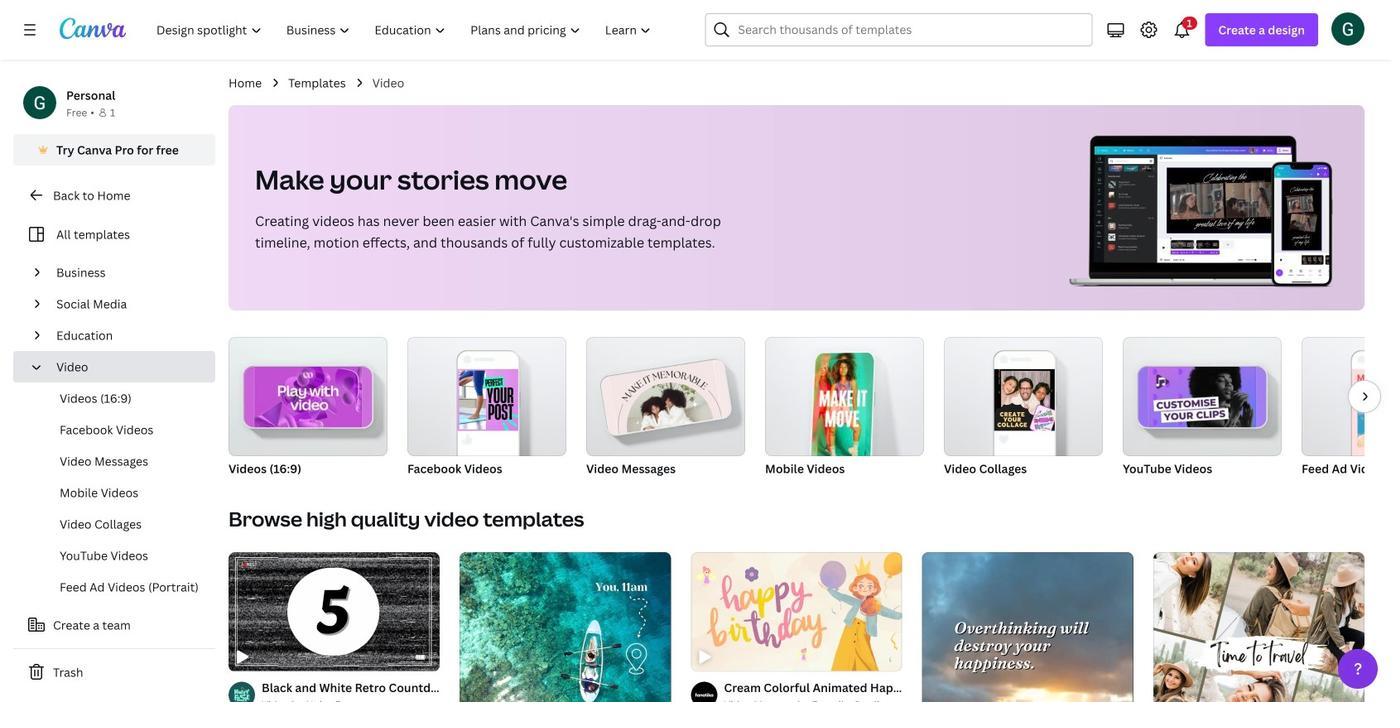 Task type: vqa. For each thing, say whether or not it's contained in the screenshot.
jeremy miller image on the top right of page
no



Task type: locate. For each thing, give the bounding box(es) containing it.
video collage image
[[944, 337, 1103, 456], [994, 369, 1055, 431]]

None search field
[[705, 13, 1093, 46]]

top level navigation element
[[146, 13, 665, 46]]

make your stories move image
[[1057, 105, 1365, 311]]

mobile video image
[[765, 337, 924, 456], [811, 353, 874, 466]]

greg robinson image
[[1332, 12, 1365, 45]]

youtube video image
[[1123, 337, 1282, 456], [1149, 367, 1256, 427]]

video image
[[229, 337, 388, 456], [254, 367, 362, 427]]

video message image
[[586, 337, 745, 456], [610, 360, 722, 434]]

facebook video image
[[407, 337, 566, 456], [458, 369, 518, 431]]

feed ad video (portrait) image
[[1302, 337, 1391, 456], [1352, 369, 1391, 456]]



Task type: describe. For each thing, give the bounding box(es) containing it.
Search search field
[[738, 14, 1082, 46]]



